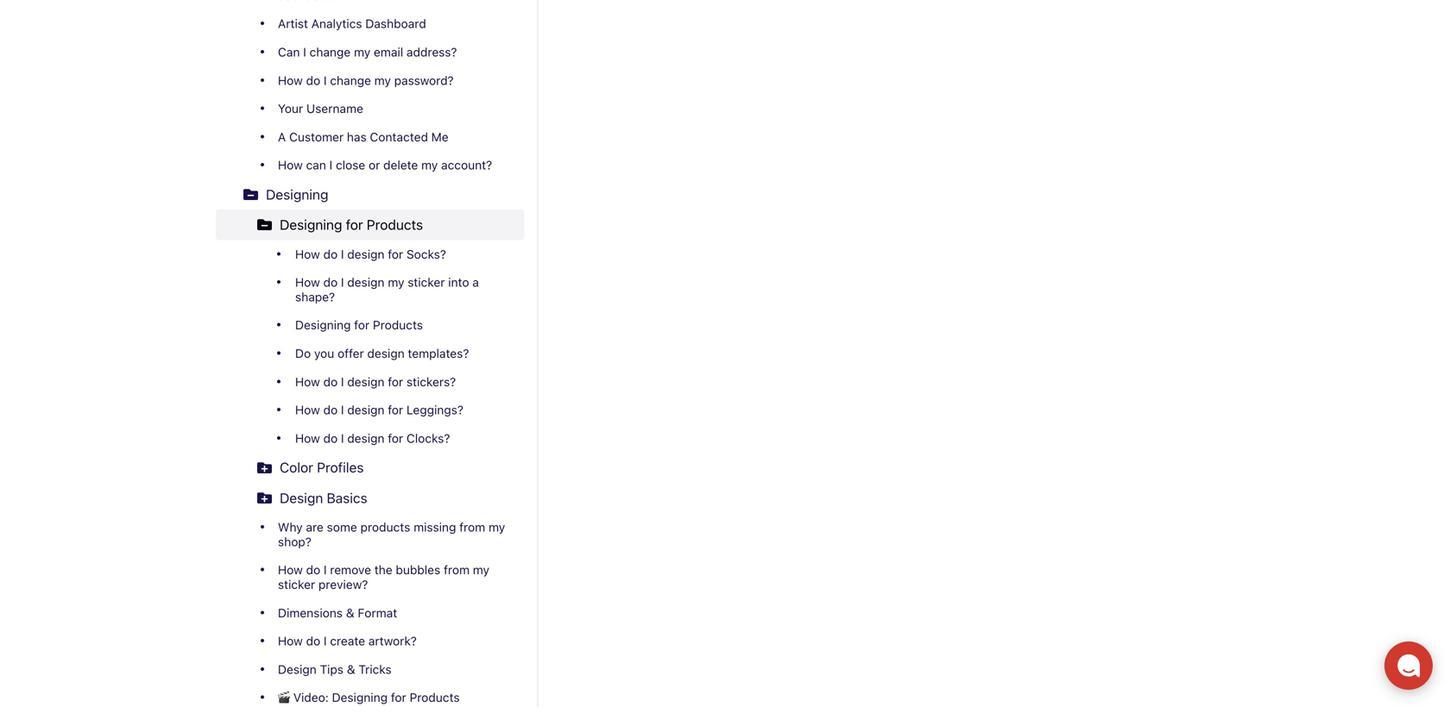 Task type: locate. For each thing, give the bounding box(es) containing it.
password?
[[394, 73, 454, 87]]

sticker
[[408, 275, 445, 290], [278, 578, 315, 592]]

i inside how do i remove the bubbles from my sticker preview?
[[324, 563, 327, 578]]

color profiles
[[280, 460, 364, 476]]

socks?
[[407, 247, 446, 261]]

leggings?
[[407, 403, 463, 417]]

0 vertical spatial designing for products
[[280, 217, 423, 233]]

do inside how do i design for socks? link
[[323, 247, 338, 261]]

designing for products link up how do i design for socks?
[[216, 210, 524, 240]]

why are some products missing from my shop? link
[[216, 514, 524, 556]]

do for how do i create artwork?
[[306, 635, 320, 649]]

designing for products up offer
[[295, 318, 423, 333]]

1 vertical spatial design
[[278, 663, 317, 677]]

design down how do i design for socks?
[[347, 275, 385, 290]]

0 vertical spatial from
[[459, 521, 485, 535]]

designing inside 'link'
[[266, 186, 328, 203]]

design basics link
[[216, 483, 524, 514]]

1 vertical spatial sticker
[[278, 578, 315, 592]]

sticker up the dimensions
[[278, 578, 315, 592]]

1 vertical spatial &
[[347, 663, 355, 677]]

0 vertical spatial change
[[310, 45, 351, 59]]

dimensions & format link
[[216, 599, 524, 628]]

open chat image
[[1397, 654, 1421, 678]]

products up how do i design for socks? link
[[367, 217, 423, 233]]

design up how do i design for stickers? link
[[367, 347, 405, 361]]

from right missing
[[459, 521, 485, 535]]

products down the artwork?
[[410, 691, 460, 705]]

customer
[[289, 130, 344, 144]]

change down analytics
[[310, 45, 351, 59]]

designing for products up how do i design for socks?
[[280, 217, 423, 233]]

how for how do i create artwork?
[[278, 635, 303, 649]]

artwork?
[[368, 635, 417, 649]]

how
[[278, 73, 303, 87], [278, 158, 303, 172], [295, 247, 320, 261], [295, 275, 320, 290], [295, 375, 320, 389], [295, 403, 320, 417], [295, 432, 320, 446], [278, 563, 303, 578], [278, 635, 303, 649]]

do inside the how do i design for leggings? link
[[323, 403, 338, 417]]

do inside how do i remove the bubbles from my sticker preview?
[[306, 563, 320, 578]]

how do i create artwork?
[[278, 635, 417, 649]]

products
[[360, 521, 410, 535]]

designing for products
[[280, 217, 423, 233], [295, 318, 423, 333]]

sticker down the socks?
[[408, 275, 445, 290]]

design inside how do i design my sticker into a shape?
[[347, 275, 385, 290]]

how for how do i design for stickers?
[[295, 375, 320, 389]]

1 vertical spatial products
[[373, 318, 423, 333]]

& left format in the bottom left of the page
[[346, 606, 354, 620]]

design up how do i design my sticker into a shape? link
[[347, 247, 385, 261]]

from inside why are some products missing from my shop?
[[459, 521, 485, 535]]

shape?
[[295, 290, 335, 304]]

design up how do i design for leggings?
[[347, 375, 385, 389]]

change
[[310, 45, 351, 59], [330, 73, 371, 87]]

for down 'do you offer design templates?' 'link'
[[388, 375, 403, 389]]

address?
[[407, 45, 457, 59]]

design inside 'link'
[[280, 490, 323, 507]]

for
[[346, 217, 363, 233], [388, 247, 403, 261], [354, 318, 370, 333], [388, 375, 403, 389], [388, 403, 403, 417], [388, 432, 403, 446], [391, 691, 406, 705]]

for left the socks?
[[388, 247, 403, 261]]

do for how do i design for stickers?
[[323, 375, 338, 389]]

0 horizontal spatial sticker
[[278, 578, 315, 592]]

my inside how do i remove the bubbles from my sticker preview?
[[473, 563, 489, 578]]

1 vertical spatial designing for products
[[295, 318, 423, 333]]

do for how do i remove the bubbles from my sticker preview?
[[306, 563, 320, 578]]

email
[[374, 45, 403, 59]]

do inside how do i design for stickers? link
[[323, 375, 338, 389]]

2 vertical spatial products
[[410, 691, 460, 705]]

design for design tips & tricks
[[278, 663, 317, 677]]

color profiles link
[[216, 453, 524, 483]]

my inside why are some products missing from my shop?
[[489, 521, 505, 535]]

shop?
[[278, 535, 311, 549]]

how for how do i design for clocks?
[[295, 432, 320, 446]]

my right missing
[[489, 521, 505, 535]]

i
[[303, 45, 306, 59], [324, 73, 327, 87], [329, 158, 333, 172], [341, 247, 344, 261], [341, 275, 344, 290], [341, 375, 344, 389], [341, 403, 344, 417], [341, 432, 344, 446], [324, 563, 327, 578], [324, 635, 327, 649]]

do for how do i design my sticker into a shape?
[[323, 275, 338, 290]]

my down how do i design for socks? link
[[388, 275, 404, 290]]

you
[[314, 347, 334, 361]]

1 horizontal spatial sticker
[[408, 275, 445, 290]]

preview?
[[318, 578, 368, 592]]

design down color
[[280, 490, 323, 507]]

do for how do i change my password?
[[306, 73, 320, 87]]

design for design basics
[[280, 490, 323, 507]]

for up how do i design for socks?
[[346, 217, 363, 233]]

how for how do i design my sticker into a shape?
[[295, 275, 320, 290]]

dimensions & format
[[278, 606, 397, 620]]

a
[[472, 275, 479, 290]]

do you offer design templates?
[[295, 347, 469, 361]]

& right tips
[[347, 663, 355, 677]]

how do i change my password?
[[278, 73, 454, 87]]

design up color profiles link
[[347, 432, 385, 446]]

artist analytics dashboard link
[[216, 10, 524, 38]]

offer
[[338, 347, 364, 361]]

products
[[367, 217, 423, 233], [373, 318, 423, 333], [410, 691, 460, 705]]

i for how do i design my sticker into a shape?
[[341, 275, 344, 290]]

designing for products for bottom designing for products link
[[295, 318, 423, 333]]

0 vertical spatial design
[[280, 490, 323, 507]]

i for how do i remove the bubbles from my sticker preview?
[[324, 563, 327, 578]]

my right 'bubbles'
[[473, 563, 489, 578]]

products inside 🎬 video: designing for products link
[[410, 691, 460, 705]]

delete
[[383, 158, 418, 172]]

how for how do i design for leggings?
[[295, 403, 320, 417]]

i for how do i design for stickers?
[[341, 375, 344, 389]]

can
[[306, 158, 326, 172]]

1 vertical spatial change
[[330, 73, 371, 87]]

i for how do i design for leggings?
[[341, 403, 344, 417]]

designing
[[266, 186, 328, 203], [280, 217, 342, 233], [295, 318, 351, 333], [332, 691, 388, 705]]

design up how do i design for clocks?
[[347, 403, 385, 417]]

do inside 'how do i design for clocks?' link
[[323, 432, 338, 446]]

tricks
[[359, 663, 392, 677]]

design
[[280, 490, 323, 507], [278, 663, 317, 677]]

me
[[431, 130, 449, 144]]

designing for products link up do you offer design templates?
[[243, 311, 524, 340]]

how do i create artwork? link
[[216, 628, 524, 656]]

my
[[354, 45, 371, 59], [374, 73, 391, 87], [421, 158, 438, 172], [388, 275, 404, 290], [489, 521, 505, 535], [473, 563, 489, 578]]

designing for products for top designing for products link
[[280, 217, 423, 233]]

basics
[[327, 490, 367, 507]]

design tips & tricks link
[[216, 656, 524, 684]]

design
[[347, 247, 385, 261], [347, 275, 385, 290], [367, 347, 405, 361], [347, 375, 385, 389], [347, 403, 385, 417], [347, 432, 385, 446]]

sticker inside how do i remove the bubbles from my sticker preview?
[[278, 578, 315, 592]]

how inside how do i remove the bubbles from my sticker preview?
[[278, 563, 303, 578]]

products up 'do you offer design templates?' 'link'
[[373, 318, 423, 333]]

do inside how do i change my password? link
[[306, 73, 320, 87]]

how do i design for stickers?
[[295, 375, 456, 389]]

the
[[374, 563, 392, 578]]

change up username
[[330, 73, 371, 87]]

0 vertical spatial sticker
[[408, 275, 445, 290]]

a
[[278, 130, 286, 144]]

designing for products link
[[216, 210, 524, 240], [243, 311, 524, 340]]

&
[[346, 606, 354, 620], [347, 663, 355, 677]]

do inside how do i create artwork? link
[[306, 635, 320, 649]]

how inside how do i design my sticker into a shape?
[[295, 275, 320, 290]]

do for how do i design for leggings?
[[323, 403, 338, 417]]

my inside how do i design my sticker into a shape?
[[388, 275, 404, 290]]

from right 'bubbles'
[[444, 563, 470, 578]]

do inside how do i design my sticker into a shape?
[[323, 275, 338, 290]]

i inside how do i design my sticker into a shape?
[[341, 275, 344, 290]]

🎬
[[278, 691, 290, 705]]

design for socks?
[[347, 247, 385, 261]]

do for how do i design for clocks?
[[323, 432, 338, 446]]

has
[[347, 130, 367, 144]]

design up 🎬
[[278, 663, 317, 677]]

your username link
[[216, 95, 524, 123]]

sticker inside how do i design my sticker into a shape?
[[408, 275, 445, 290]]

how do i design for stickers? link
[[243, 368, 524, 396]]

how do i design for leggings?
[[295, 403, 463, 417]]

1 vertical spatial from
[[444, 563, 470, 578]]

bubbles
[[396, 563, 440, 578]]

analytics
[[311, 17, 362, 31]]

clocks?
[[407, 432, 450, 446]]

1 vertical spatial designing for products link
[[243, 311, 524, 340]]

0 vertical spatial &
[[346, 606, 354, 620]]

your username
[[278, 101, 363, 116]]

do
[[306, 73, 320, 87], [323, 247, 338, 261], [323, 275, 338, 290], [323, 375, 338, 389], [323, 403, 338, 417], [323, 432, 338, 446], [306, 563, 320, 578], [306, 635, 320, 649]]

do for how do i design for socks?
[[323, 247, 338, 261]]

dimensions
[[278, 606, 343, 620]]

color
[[280, 460, 313, 476]]

0 vertical spatial products
[[367, 217, 423, 233]]

my left email
[[354, 45, 371, 59]]

from
[[459, 521, 485, 535], [444, 563, 470, 578]]

tips
[[320, 663, 344, 677]]

design inside "link"
[[278, 663, 317, 677]]

close
[[336, 158, 365, 172]]



Task type: describe. For each thing, give the bounding box(es) containing it.
how can i close or delete my account? link
[[216, 151, 524, 179]]

a customer has contacted me link
[[216, 123, 524, 151]]

design basics
[[280, 490, 367, 507]]

do
[[295, 347, 311, 361]]

are
[[306, 521, 324, 535]]

🎬 video: designing for products link
[[216, 684, 524, 708]]

how do i design for socks?
[[295, 247, 446, 261]]

🎬 video: designing for products
[[278, 691, 460, 705]]

format
[[358, 606, 397, 620]]

artist analytics dashboard
[[278, 17, 426, 31]]

my down email
[[374, 73, 391, 87]]

i for how do i design for socks?
[[341, 247, 344, 261]]

your
[[278, 101, 303, 116]]

how do i design for leggings? link
[[243, 396, 524, 425]]

for down the how do i design for leggings? link at the left bottom of page
[[388, 432, 403, 446]]

i for how do i design for clocks?
[[341, 432, 344, 446]]

into
[[448, 275, 469, 290]]

i for how do i change my password?
[[324, 73, 327, 87]]

templates?
[[408, 347, 469, 361]]

create
[[330, 635, 365, 649]]

how do i remove the bubbles from my sticker preview? link
[[216, 556, 524, 599]]

why are some products missing from my shop?
[[278, 521, 505, 549]]

account?
[[441, 158, 492, 172]]

designing link
[[216, 179, 524, 210]]

how for how do i design for socks?
[[295, 247, 320, 261]]

can i change my email address? link
[[216, 38, 524, 66]]

design inside 'link'
[[367, 347, 405, 361]]

how do i change my password? link
[[216, 66, 524, 95]]

how can i close or delete my account?
[[278, 158, 492, 172]]

username
[[306, 101, 363, 116]]

design tips & tricks
[[278, 663, 392, 677]]

from inside how do i remove the bubbles from my sticker preview?
[[444, 563, 470, 578]]

artist
[[278, 17, 308, 31]]

for down how do i design for stickers? link
[[388, 403, 403, 417]]

how do i design for clocks?
[[295, 432, 450, 446]]

how do i design my sticker into a shape?
[[295, 275, 479, 304]]

my right delete
[[421, 158, 438, 172]]

design for stickers?
[[347, 375, 385, 389]]

can
[[278, 45, 300, 59]]

do you offer design templates? link
[[243, 340, 524, 368]]

i for how can i close or delete my account?
[[329, 158, 333, 172]]

design for sticker
[[347, 275, 385, 290]]

profiles
[[317, 460, 364, 476]]

how do i design for socks? link
[[243, 240, 524, 269]]

& inside "link"
[[347, 663, 355, 677]]

a customer has contacted me
[[278, 130, 449, 144]]

dashboard
[[365, 17, 426, 31]]

design for clocks?
[[347, 432, 385, 446]]

how for how do i change my password?
[[278, 73, 303, 87]]

stickers?
[[407, 375, 456, 389]]

0 vertical spatial designing for products link
[[216, 210, 524, 240]]

how for how do i remove the bubbles from my sticker preview?
[[278, 563, 303, 578]]

missing
[[414, 521, 456, 535]]

for down tricks
[[391, 691, 406, 705]]

how do i design for clocks? link
[[243, 425, 524, 453]]

why
[[278, 521, 303, 535]]

some
[[327, 521, 357, 535]]

how for how can i close or delete my account?
[[278, 158, 303, 172]]

remove
[[330, 563, 371, 578]]

how do i design my sticker into a shape? link
[[243, 269, 524, 311]]

how do i remove the bubbles from my sticker preview?
[[278, 563, 489, 592]]

for up offer
[[354, 318, 370, 333]]

contacted
[[370, 130, 428, 144]]

design for leggings?
[[347, 403, 385, 417]]

or
[[369, 158, 380, 172]]

can i change my email address?
[[278, 45, 457, 59]]

i for how do i create artwork?
[[324, 635, 327, 649]]

video:
[[293, 691, 329, 705]]



Task type: vqa. For each thing, say whether or not it's contained in the screenshot.
the Guidelines: corresponding to Guidelines: KISS
no



